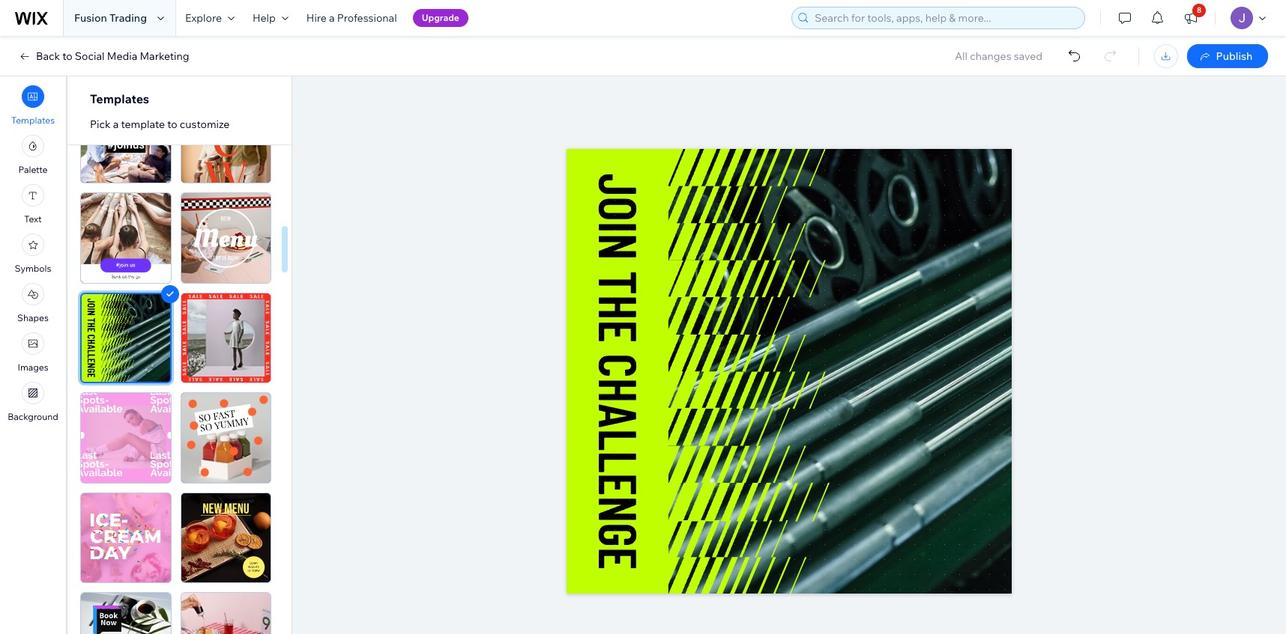 Task type: vqa. For each thing, say whether or not it's contained in the screenshot.
Back
yes



Task type: describe. For each thing, give the bounding box(es) containing it.
symbols button
[[15, 234, 51, 274]]

hire a professional
[[306, 11, 397, 25]]

0 vertical spatial templates
[[90, 91, 149, 106]]

0 horizontal spatial to
[[62, 49, 73, 63]]

templates button
[[11, 85, 55, 126]]

hire
[[306, 11, 327, 25]]

background button
[[8, 382, 58, 423]]

upgrade
[[422, 12, 459, 23]]

pick a template to customize
[[90, 118, 230, 131]]

shapes button
[[17, 283, 49, 324]]

a for template
[[113, 118, 119, 131]]

social
[[75, 49, 105, 63]]

template
[[121, 118, 165, 131]]

back to social media marketing button
[[18, 49, 189, 63]]

text
[[24, 214, 42, 225]]

publish
[[1216, 49, 1253, 63]]

publish button
[[1187, 44, 1268, 68]]

back to social media marketing
[[36, 49, 189, 63]]

symbols
[[15, 263, 51, 274]]

8
[[1197, 5, 1202, 15]]

media
[[107, 49, 137, 63]]

marketing
[[140, 49, 189, 63]]

images button
[[18, 333, 48, 373]]

hire a professional link
[[297, 0, 406, 36]]

a for professional
[[329, 11, 335, 25]]

saved
[[1014, 49, 1043, 63]]



Task type: locate. For each thing, give the bounding box(es) containing it.
text button
[[22, 184, 44, 225]]

back
[[36, 49, 60, 63]]

1 vertical spatial a
[[113, 118, 119, 131]]

background
[[8, 411, 58, 423]]

a right pick on the top left of page
[[113, 118, 119, 131]]

to right the back
[[62, 49, 73, 63]]

fusion trading
[[74, 11, 147, 25]]

1 horizontal spatial a
[[329, 11, 335, 25]]

trading
[[109, 11, 147, 25]]

a
[[329, 11, 335, 25], [113, 118, 119, 131]]

0 horizontal spatial templates
[[11, 115, 55, 126]]

1 vertical spatial templates
[[11, 115, 55, 126]]

menu containing templates
[[0, 81, 66, 427]]

palette
[[18, 164, 48, 175]]

to
[[62, 49, 73, 63], [167, 118, 177, 131]]

Search for tools, apps, help & more... field
[[810, 7, 1080, 28]]

explore
[[185, 11, 222, 25]]

pick
[[90, 118, 111, 131]]

templates up pick on the top left of page
[[90, 91, 149, 106]]

1 horizontal spatial templates
[[90, 91, 149, 106]]

templates up palette "button"
[[11, 115, 55, 126]]

changes
[[970, 49, 1011, 63]]

all changes saved
[[955, 49, 1043, 63]]

upgrade button
[[413, 9, 468, 27]]

1 vertical spatial to
[[167, 118, 177, 131]]

to right template
[[167, 118, 177, 131]]

shapes
[[17, 313, 49, 324]]

templates
[[90, 91, 149, 106], [11, 115, 55, 126]]

customize
[[180, 118, 230, 131]]

palette button
[[18, 135, 48, 175]]

0 vertical spatial a
[[329, 11, 335, 25]]

0 horizontal spatial a
[[113, 118, 119, 131]]

0 vertical spatial to
[[62, 49, 73, 63]]

8 button
[[1174, 0, 1207, 36]]

all
[[955, 49, 968, 63]]

fusion
[[74, 11, 107, 25]]

menu
[[0, 81, 66, 427]]

templates inside menu
[[11, 115, 55, 126]]

help button
[[244, 0, 297, 36]]

a right hire
[[329, 11, 335, 25]]

help
[[253, 11, 276, 25]]

1 horizontal spatial to
[[167, 118, 177, 131]]

images
[[18, 362, 48, 373]]

professional
[[337, 11, 397, 25]]



